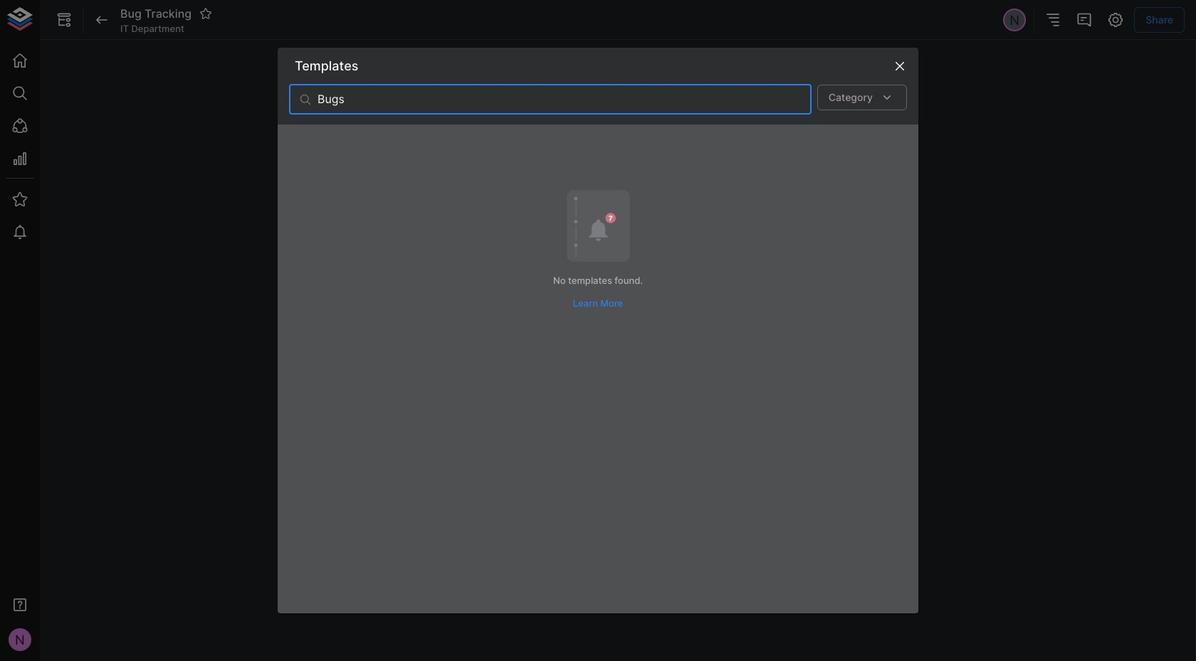 Task type: locate. For each thing, give the bounding box(es) containing it.
go back image
[[93, 11, 110, 28]]

settings image
[[1107, 11, 1124, 28]]

show wiki image
[[56, 11, 73, 28]]

Search Templates... text field
[[318, 85, 812, 115]]

table of contents image
[[1045, 11, 1062, 28]]

dialog
[[278, 48, 918, 614]]

comments image
[[1076, 11, 1093, 28]]



Task type: describe. For each thing, give the bounding box(es) containing it.
favorite image
[[199, 7, 212, 20]]



Task type: vqa. For each thing, say whether or not it's contained in the screenshot.
Comments image
yes



